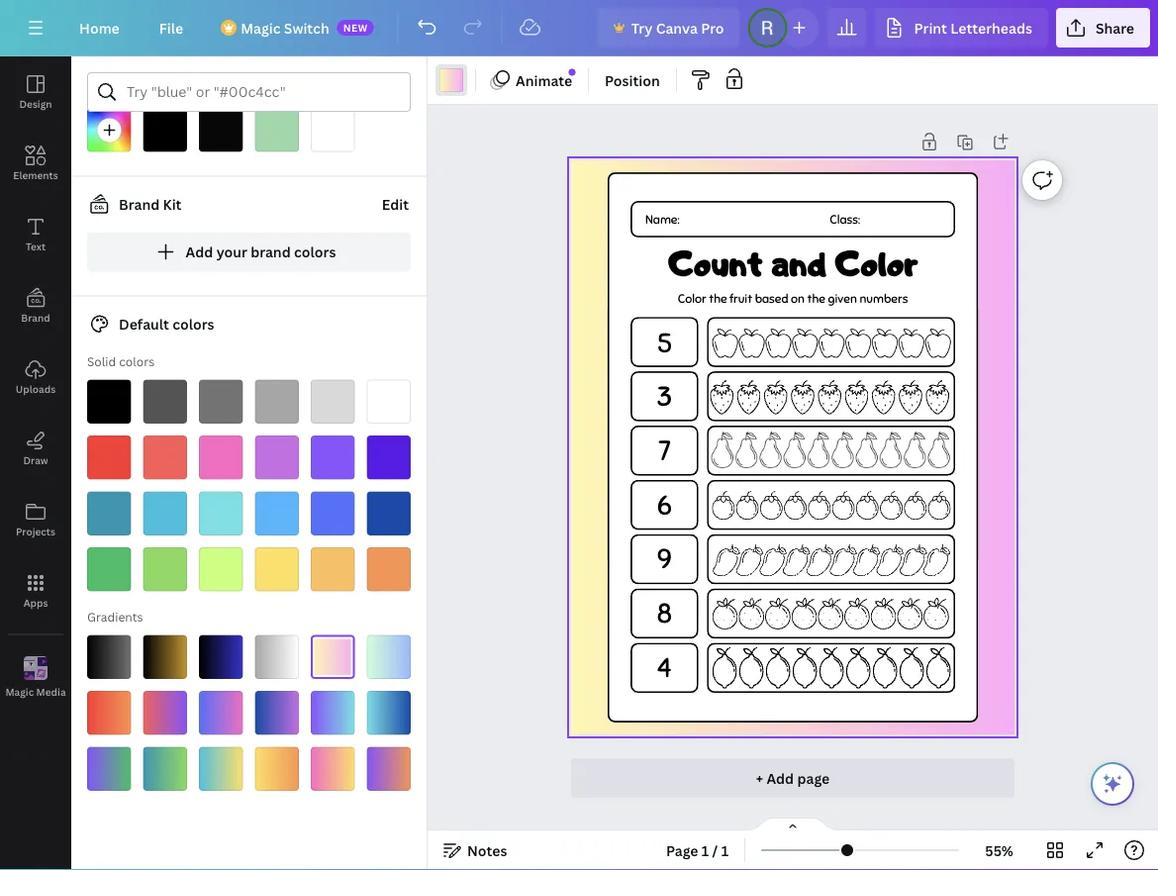 Task type: vqa. For each thing, say whether or not it's contained in the screenshot.
Linear gradient 90°: #ff66c4, #ffde59 image
yes



Task type: describe. For each thing, give the bounding box(es) containing it.
magic for magic switch
[[241, 18, 281, 37]]

linear gradient 90°: #000000, #c89116 image
[[143, 635, 187, 680]]

try canva pro
[[632, 18, 725, 37]]

projects
[[16, 525, 55, 538]]

design button
[[0, 56, 71, 128]]

1 horizontal spatial color
[[835, 241, 918, 285]]

print
[[915, 18, 948, 37]]

uploads button
[[0, 342, 71, 413]]

brand for brand kit
[[119, 195, 160, 214]]

brand
[[251, 243, 291, 262]]

color the fruit based on the given numbers
[[678, 291, 909, 307]]

aqua blue #0cc0df image
[[143, 492, 187, 536]]

share button
[[1057, 8, 1151, 48]]

page
[[798, 769, 830, 788]]

linear gradient 90°: #cdffd8, #94b9ff image
[[367, 635, 411, 680]]

yellow #ffde59 image
[[255, 548, 299, 592]]

magic switch
[[241, 18, 330, 37]]

coral red #ff5757 image
[[143, 436, 187, 480]]

switch
[[284, 18, 330, 37]]

count and color
[[669, 241, 918, 285]]

given
[[829, 291, 858, 307]]

try
[[632, 18, 653, 37]]

magenta #cb6ce6 image
[[255, 436, 299, 480]]

yellow #ffde59 image
[[255, 548, 299, 592]]

media
[[36, 686, 66, 699]]

/
[[713, 842, 718, 860]]

new image
[[569, 69, 576, 76]]

brand for brand
[[21, 311, 50, 324]]

numbers
[[860, 291, 909, 307]]

55% button
[[968, 835, 1032, 867]]

animate
[[516, 71, 573, 90]]

gradients
[[87, 609, 143, 626]]

animate button
[[484, 64, 581, 96]]

linear gradient 90°: #ff5757, #8c52ff image
[[143, 691, 187, 736]]

1 the from the left
[[709, 291, 728, 307]]

linear gradient 90°: #a6a6a6, #ffffff image
[[255, 635, 299, 680]]

add inside button
[[186, 243, 213, 262]]

6
[[657, 489, 672, 523]]

elements button
[[0, 128, 71, 199]]

linear gradient 90°: #cdffd8, #94b9ff image
[[367, 635, 411, 680]]

page
[[667, 842, 699, 860]]

draw button
[[0, 413, 71, 484]]

add inside button
[[767, 769, 795, 788]]

canva
[[656, 18, 698, 37]]

edit button
[[380, 185, 411, 224]]

linear gradient 90°: #ff3131, #ff914d image
[[87, 691, 131, 736]]

brand button
[[0, 270, 71, 342]]

light gray #d9d9d9 image
[[311, 380, 355, 424]]

7
[[659, 435, 671, 469]]

colors for default colors
[[173, 315, 215, 334]]

coral red #ff5757 image
[[143, 436, 187, 480]]

linear gradient 90°: #000000, #c89116 image
[[143, 635, 187, 680]]

on
[[791, 291, 805, 307]]

light blue #38b6ff image
[[255, 492, 299, 536]]

brand kit
[[119, 195, 182, 214]]

file
[[159, 18, 183, 37]]

add your brand colors
[[186, 243, 336, 262]]

linear gradient 90°: #000000, #737373 image
[[87, 635, 131, 680]]

2 the from the left
[[808, 291, 826, 307]]

linear gradient 90°: #000000, #737373 image
[[87, 635, 131, 680]]

aqua blue #0cc0df image
[[143, 492, 187, 536]]

new
[[343, 21, 368, 34]]

colors inside button
[[294, 243, 336, 262]]

3
[[657, 380, 673, 414]]

light gray #d9d9d9 image
[[311, 380, 355, 424]]

position
[[605, 71, 661, 90]]

count
[[669, 241, 763, 285]]

try canva pro button
[[598, 8, 741, 48]]

file button
[[143, 8, 199, 48]]

show pages image
[[746, 817, 841, 833]]

apps
[[23, 596, 48, 610]]

light blue #38b6ff image
[[255, 492, 299, 536]]

linear gradient 90°: #0cc0df, #ffde59 image
[[199, 747, 243, 791]]

+ add page
[[757, 769, 830, 788]]

uploads
[[16, 382, 56, 396]]

8
[[657, 597, 673, 631]]

notes button
[[436, 835, 516, 867]]

linear gradient 90°: #ff3131, #ff914d image
[[87, 691, 131, 736]]

4
[[658, 651, 672, 685]]

your
[[217, 243, 248, 262]]



Task type: locate. For each thing, give the bounding box(es) containing it.
linear gradient 90°: #004aad, #cb6ce6 image
[[255, 691, 299, 736], [255, 691, 299, 736]]

0 horizontal spatial color
[[678, 291, 707, 307]]

peach #ffbd59 image
[[311, 548, 355, 592]]

home link
[[63, 8, 135, 48]]

share
[[1096, 18, 1135, 37]]

print letterheads button
[[875, 8, 1049, 48]]

apps button
[[0, 556, 71, 627]]

name:
[[646, 212, 680, 227]]

linear gradient 90°: #000000, #3533cd image
[[199, 635, 243, 680]]

linear gradient 90°: #000000, #3533cd image
[[199, 635, 243, 680]]

0 horizontal spatial 1
[[702, 842, 710, 860]]

0 vertical spatial brand
[[119, 195, 160, 214]]

colors
[[294, 243, 336, 262], [173, 315, 215, 334], [119, 354, 155, 370]]

color down count
[[678, 291, 707, 307]]

+ add page button
[[571, 759, 1015, 798]]

brand up uploads button
[[21, 311, 50, 324]]

main menu bar
[[0, 0, 1159, 56]]

home
[[79, 18, 120, 37]]

pink #ff66c4 image
[[199, 436, 243, 480]]

colors right default on the top left of the page
[[173, 315, 215, 334]]

brand
[[119, 195, 160, 214], [21, 311, 50, 324]]

green #00bf63 image
[[87, 548, 131, 592], [87, 548, 131, 592]]

1 right /
[[722, 842, 729, 860]]

color up numbers
[[835, 241, 918, 285]]

colors right brand
[[294, 243, 336, 262]]

gray #737373 image
[[199, 380, 243, 424]]

class:
[[830, 212, 861, 227]]

turquoise blue #5ce1e6 image
[[199, 492, 243, 536]]

gray #a6a6a6 image
[[255, 380, 299, 424], [255, 380, 299, 424]]

violet #5e17eb image
[[367, 436, 411, 480]]

9
[[657, 543, 672, 577]]

magic inside button
[[5, 686, 34, 699]]

0 horizontal spatial the
[[709, 291, 728, 307]]

colors right "solid"
[[119, 354, 155, 370]]

0 vertical spatial colors
[[294, 243, 336, 262]]

add left your
[[186, 243, 213, 262]]

turquoise blue #5ce1e6 image
[[199, 492, 243, 536]]

text
[[26, 240, 46, 253]]

#000000 image
[[143, 108, 187, 152], [143, 108, 187, 152]]

gray #737373 image
[[199, 380, 243, 424]]

violet #5e17eb image
[[367, 436, 411, 480]]

0 horizontal spatial magic
[[5, 686, 34, 699]]

solid colors
[[87, 354, 155, 370]]

projects button
[[0, 484, 71, 556]]

add a new color image
[[87, 108, 131, 152], [87, 108, 131, 152]]

color
[[835, 241, 918, 285], [678, 291, 707, 307]]

solid
[[87, 354, 116, 370]]

the left fruit
[[709, 291, 728, 307]]

add
[[186, 243, 213, 262], [767, 769, 795, 788]]

the
[[709, 291, 728, 307], [808, 291, 826, 307]]

linear gradient 90°: #ffde59, #ff914d image
[[255, 747, 299, 791], [255, 747, 299, 791]]

0 horizontal spatial add
[[186, 243, 213, 262]]

1 horizontal spatial the
[[808, 291, 826, 307]]

purple #8c52ff image
[[311, 436, 355, 480], [311, 436, 355, 480]]

linear gradient 90°: #8c52ff, #ff914d image
[[367, 747, 411, 791], [367, 747, 411, 791]]

1 vertical spatial add
[[767, 769, 795, 788]]

0 vertical spatial add
[[186, 243, 213, 262]]

linear gradient 90°: #fff7ad, #ffa9f9 image
[[440, 68, 464, 92], [440, 68, 464, 92], [311, 635, 355, 680], [311, 635, 355, 680]]

bright red #ff3131 image
[[87, 436, 131, 480], [87, 436, 131, 480]]

page 1 / 1
[[667, 842, 729, 860]]

brand inside button
[[21, 311, 50, 324]]

text button
[[0, 199, 71, 270]]

2 1 from the left
[[722, 842, 729, 860]]

kit
[[163, 195, 182, 214]]

pink #ff66c4 image
[[199, 436, 243, 480]]

#ffffff image
[[311, 108, 355, 152], [311, 108, 355, 152]]

linear gradient 90°: #a6a6a6, #ffffff image
[[255, 635, 299, 680]]

design
[[19, 97, 52, 110]]

0 vertical spatial magic
[[241, 18, 281, 37]]

peach #ffbd59 image
[[311, 548, 355, 592]]

side panel tab list
[[0, 56, 71, 714]]

1 horizontal spatial colors
[[173, 315, 215, 334]]

Try "blue" or "#00c4cc" search field
[[127, 73, 398, 111]]

5
[[657, 326, 673, 360]]

magic for magic media
[[5, 686, 34, 699]]

white #ffffff image
[[367, 380, 411, 424], [367, 380, 411, 424]]

colors for solid colors
[[119, 354, 155, 370]]

linear gradient 90°: #5170ff, #ff66c4 image
[[199, 691, 243, 736]]

lime #c1ff72 image
[[199, 548, 243, 592], [199, 548, 243, 592]]

orange #ff914d image
[[367, 548, 411, 592], [367, 548, 411, 592]]

2 vertical spatial colors
[[119, 354, 155, 370]]

based
[[755, 291, 789, 307]]

magic media
[[5, 686, 66, 699]]

add your brand colors button
[[87, 232, 411, 272]]

grass green #7ed957 image
[[143, 548, 187, 592], [143, 548, 187, 592]]

1
[[702, 842, 710, 860], [722, 842, 729, 860]]

default colors
[[119, 315, 215, 334]]

elements
[[13, 168, 58, 182]]

magic media button
[[0, 643, 71, 714]]

1 horizontal spatial add
[[767, 769, 795, 788]]

#070707 image
[[199, 108, 243, 152]]

55%
[[986, 842, 1014, 860]]

1 vertical spatial brand
[[21, 311, 50, 324]]

0 horizontal spatial colors
[[119, 354, 155, 370]]

linear gradient 90°: #5170ff, #ff66c4 image
[[199, 691, 243, 736]]

1 1 from the left
[[702, 842, 710, 860]]

default
[[119, 315, 169, 334]]

linear gradient 90°: #0cc0df, #ffde59 image
[[199, 747, 243, 791]]

draw
[[23, 454, 48, 467]]

magic left switch
[[241, 18, 281, 37]]

canva assistant image
[[1102, 773, 1125, 796]]

black #000000 image
[[87, 380, 131, 424], [87, 380, 131, 424]]

letterheads
[[951, 18, 1033, 37]]

#070707 image
[[199, 108, 243, 152]]

+
[[757, 769, 764, 788]]

dark gray #545454 image
[[143, 380, 187, 424], [143, 380, 187, 424]]

1 vertical spatial colors
[[173, 315, 215, 334]]

1 left /
[[702, 842, 710, 860]]

fruit
[[730, 291, 753, 307]]

magic inside main menu bar
[[241, 18, 281, 37]]

linear gradient 90°: #0097b2, #7ed957 image
[[143, 747, 187, 791], [143, 747, 187, 791]]

linear gradient 90°: #8c52ff, #5ce1e6 image
[[311, 691, 355, 736], [311, 691, 355, 736]]

linear gradient 90°: #5de0e6, #004aad image
[[367, 691, 411, 736], [367, 691, 411, 736]]

and
[[772, 241, 827, 285]]

the right on
[[808, 291, 826, 307]]

2 horizontal spatial colors
[[294, 243, 336, 262]]

1 horizontal spatial 1
[[722, 842, 729, 860]]

linear gradient 90°: #ff5757, #8c52ff image
[[143, 691, 187, 736]]

magic
[[241, 18, 281, 37], [5, 686, 34, 699]]

1 horizontal spatial magic
[[241, 18, 281, 37]]

magenta #cb6ce6 image
[[255, 436, 299, 480]]

royal blue #5271ff image
[[311, 492, 355, 536], [311, 492, 355, 536]]

magic left the media
[[5, 686, 34, 699]]

1 vertical spatial color
[[678, 291, 707, 307]]

cobalt blue #004aad image
[[367, 492, 411, 536], [367, 492, 411, 536]]

dark turquoise #0097b2 image
[[87, 492, 131, 536], [87, 492, 131, 536]]

0 vertical spatial color
[[835, 241, 918, 285]]

1 vertical spatial magic
[[5, 686, 34, 699]]

notes
[[468, 842, 508, 860]]

0 horizontal spatial brand
[[21, 311, 50, 324]]

pro
[[702, 18, 725, 37]]

linear gradient 90°: #8c52ff, #00bf63 image
[[87, 747, 131, 791]]

#94d8a8 image
[[255, 108, 299, 152], [255, 108, 299, 152]]

linear gradient 90°: #8c52ff, #00bf63 image
[[87, 747, 131, 791]]

position button
[[597, 64, 668, 96]]

add right +
[[767, 769, 795, 788]]

1 horizontal spatial brand
[[119, 195, 160, 214]]

edit
[[382, 195, 409, 214]]

print letterheads
[[915, 18, 1033, 37]]

linear gradient 90°: #ff66c4, #ffde59 image
[[311, 747, 355, 791], [311, 747, 355, 791]]

brand left 'kit'
[[119, 195, 160, 214]]



